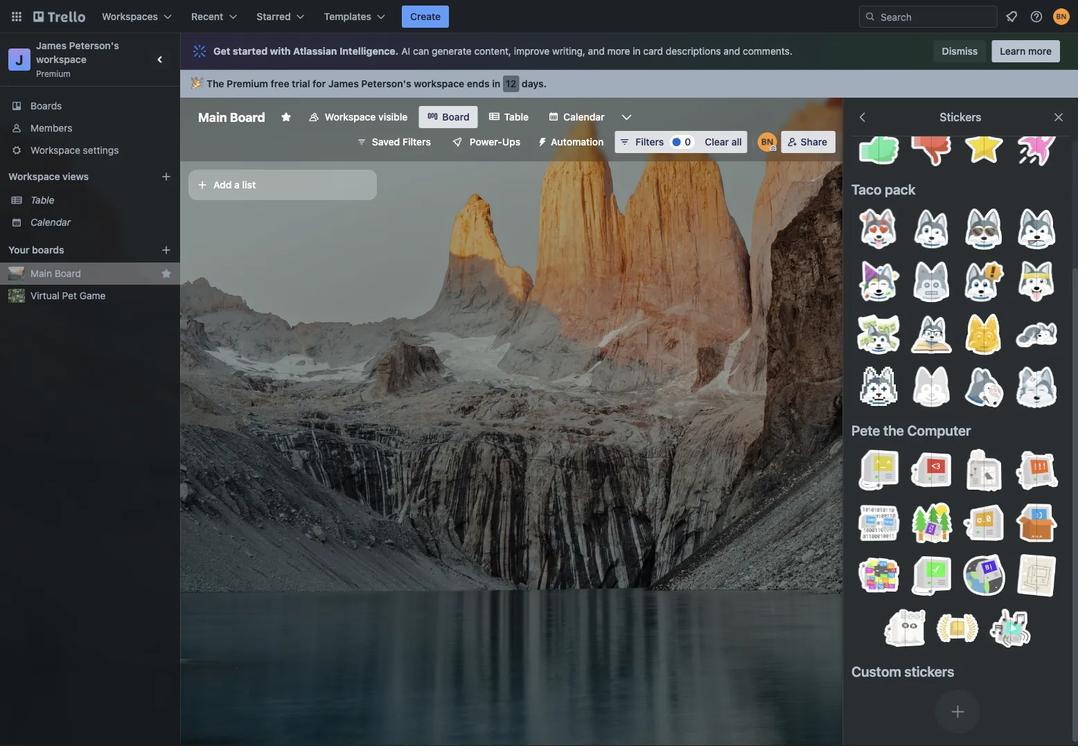 Task type: vqa. For each thing, say whether or not it's contained in the screenshot.
the more
yes



Task type: describe. For each thing, give the bounding box(es) containing it.
generate
[[432, 45, 472, 57]]

visible
[[379, 111, 408, 123]]

taco
[[852, 181, 882, 197]]

add board image
[[161, 245, 172, 256]]

power-
[[470, 136, 503, 148]]

workspace inside james peterson's workspace premium
[[36, 54, 87, 65]]

atlassian intelligence logo image
[[191, 43, 208, 60]]

2 more from the left
[[1029, 45, 1053, 57]]

clear all
[[705, 136, 742, 148]]

days.
[[522, 78, 547, 89]]

star or unstar board image
[[281, 112, 292, 123]]

ai can generate content, improve writing, and more in card descriptions and comments.
[[402, 45, 793, 57]]

boards
[[32, 244, 64, 256]]

virtual
[[31, 290, 60, 302]]

0 horizontal spatial main
[[31, 268, 52, 279]]

pack
[[886, 181, 916, 197]]

2 and from the left
[[724, 45, 741, 57]]

search image
[[865, 11, 877, 22]]

ai
[[402, 45, 411, 57]]

primary element
[[0, 0, 1079, 33]]

learn
[[1001, 45, 1027, 57]]

trial
[[292, 78, 310, 89]]

dismiss button
[[935, 40, 987, 62]]

0 horizontal spatial main board
[[31, 268, 81, 279]]

0 horizontal spatial in
[[493, 78, 501, 89]]

workspace settings
[[31, 145, 119, 156]]

0 horizontal spatial board
[[55, 268, 81, 279]]

0 vertical spatial table link
[[481, 106, 538, 128]]

1 horizontal spatial calendar
[[564, 111, 605, 123]]

add a list
[[214, 179, 256, 191]]

atlassian
[[293, 45, 337, 57]]

members
[[31, 122, 72, 134]]

templates
[[324, 11, 372, 22]]

peterson's inside james peterson's workspace premium
[[69, 40, 119, 51]]

your boards with 2 items element
[[8, 242, 140, 259]]

ends
[[467, 78, 490, 89]]

Board name text field
[[191, 106, 272, 128]]

workspace visible button
[[300, 106, 416, 128]]

get started with atlassian intelligence.
[[214, 45, 399, 57]]

can
[[413, 45, 429, 57]]

this member is an admin of this board. image
[[771, 146, 777, 152]]

main inside text field
[[198, 110, 227, 124]]

your
[[8, 244, 29, 256]]

clear all button
[[700, 131, 748, 153]]

0 notifications image
[[1004, 8, 1021, 25]]

workspace views
[[8, 171, 89, 182]]

workspaces button
[[94, 6, 180, 28]]

pete the computer
[[852, 422, 972, 439]]

workspace visible
[[325, 111, 408, 123]]

power-ups button
[[442, 131, 529, 153]]

saved filters icon image
[[357, 137, 367, 147]]

2 horizontal spatial board
[[443, 111, 470, 123]]

filters inside button
[[403, 136, 431, 148]]

learn more link
[[993, 40, 1061, 62]]

workspaces
[[102, 11, 158, 22]]

boards link
[[0, 95, 180, 117]]

virtual pet game
[[31, 290, 106, 302]]

1 horizontal spatial peterson's
[[362, 78, 412, 89]]

the
[[884, 422, 905, 439]]

create a view image
[[161, 171, 172, 182]]

board inside text field
[[230, 110, 265, 124]]

stickers
[[905, 664, 955, 680]]

automation
[[551, 136, 604, 148]]

🎉 the premium free trial for james peterson's workspace ends in 12 days.
[[191, 78, 547, 89]]

starred
[[257, 11, 291, 22]]

improve
[[514, 45, 550, 57]]

saved filters button
[[349, 131, 440, 153]]

2 filters from the left
[[636, 136, 664, 148]]

confetti image
[[191, 78, 201, 89]]

0 horizontal spatial calendar
[[31, 217, 71, 228]]

open information menu image
[[1030, 10, 1044, 24]]

board link
[[419, 106, 478, 128]]

main board inside text field
[[198, 110, 265, 124]]

workspace for workspace settings
[[31, 145, 80, 156]]

virtual pet game link
[[31, 289, 172, 303]]

1 horizontal spatial premium
[[227, 78, 268, 89]]

learn more
[[1001, 45, 1053, 57]]

add a list button
[[189, 170, 377, 200]]

recent
[[191, 11, 223, 22]]

pete
[[852, 422, 881, 439]]

settings
[[83, 145, 119, 156]]

ben nelson (bennelson96) image
[[1054, 8, 1071, 25]]

power-ups
[[470, 136, 521, 148]]



Task type: locate. For each thing, give the bounding box(es) containing it.
0 vertical spatial calendar link
[[540, 106, 613, 128]]

0 horizontal spatial peterson's
[[69, 40, 119, 51]]

0 horizontal spatial workspace
[[36, 54, 87, 65]]

1 vertical spatial peterson's
[[362, 78, 412, 89]]

workspace for workspace views
[[8, 171, 60, 182]]

workspace for workspace visible
[[325, 111, 376, 123]]

main down the
[[198, 110, 227, 124]]

1 vertical spatial main
[[31, 268, 52, 279]]

sm image
[[532, 131, 551, 150]]

1 vertical spatial table
[[31, 195, 54, 206]]

1 horizontal spatial main
[[198, 110, 227, 124]]

workspace right j link
[[36, 54, 87, 65]]

table link down views
[[31, 193, 172, 207]]

0
[[685, 136, 692, 148]]

premium down the james peterson's workspace "link"
[[36, 69, 71, 78]]

boards
[[31, 100, 62, 112]]

computer
[[908, 422, 972, 439]]

descriptions
[[666, 45, 722, 57]]

views
[[62, 171, 89, 182]]

1 vertical spatial calendar link
[[31, 216, 172, 230]]

table link up ups
[[481, 106, 538, 128]]

Search field
[[877, 6, 998, 27]]

1 and from the left
[[589, 45, 605, 57]]

customize views image
[[620, 110, 634, 124]]

main board link
[[31, 267, 155, 281]]

0 horizontal spatial premium
[[36, 69, 71, 78]]

1 horizontal spatial james
[[329, 78, 359, 89]]

0 vertical spatial workspace
[[36, 54, 87, 65]]

table up ups
[[505, 111, 529, 123]]

calendar up automation
[[564, 111, 605, 123]]

peterson's down back to home image at the top of the page
[[69, 40, 119, 51]]

more
[[608, 45, 631, 57], [1029, 45, 1053, 57]]

1 horizontal spatial board
[[230, 110, 265, 124]]

workspace navigation collapse icon image
[[151, 50, 171, 69]]

and left the comments.
[[724, 45, 741, 57]]

1 vertical spatial main board
[[31, 268, 81, 279]]

clear
[[705, 136, 730, 148]]

board
[[230, 110, 265, 124], [443, 111, 470, 123], [55, 268, 81, 279]]

create
[[411, 11, 441, 22]]

calendar
[[564, 111, 605, 123], [31, 217, 71, 228]]

1 vertical spatial james
[[329, 78, 359, 89]]

card
[[644, 45, 664, 57]]

main board
[[198, 110, 265, 124], [31, 268, 81, 279]]

intelligence.
[[340, 45, 399, 57]]

all
[[732, 136, 742, 148]]

get
[[214, 45, 230, 57]]

premium
[[36, 69, 71, 78], [227, 78, 268, 89]]

calendar up boards
[[31, 217, 71, 228]]

ups
[[503, 136, 521, 148]]

main
[[198, 110, 227, 124], [31, 268, 52, 279]]

add
[[214, 179, 232, 191]]

create button
[[402, 6, 449, 28]]

1 vertical spatial workspace
[[414, 78, 465, 89]]

game
[[80, 290, 106, 302]]

1 horizontal spatial more
[[1029, 45, 1053, 57]]

0 vertical spatial peterson's
[[69, 40, 119, 51]]

pet
[[62, 290, 77, 302]]

workspace up 'saved filters icon'
[[325, 111, 376, 123]]

james peterson's workspace premium
[[36, 40, 122, 78]]

banner
[[180, 70, 1079, 98]]

main board up virtual
[[31, 268, 81, 279]]

filters right "saved"
[[403, 136, 431, 148]]

james inside james peterson's workspace premium
[[36, 40, 67, 51]]

and right writing,
[[589, 45, 605, 57]]

1 more from the left
[[608, 45, 631, 57]]

share
[[801, 136, 828, 148]]

1 vertical spatial in
[[493, 78, 501, 89]]

calendar link up automation
[[540, 106, 613, 128]]

0 horizontal spatial more
[[608, 45, 631, 57]]

members link
[[0, 117, 180, 139]]

1 vertical spatial table link
[[31, 193, 172, 207]]

1 horizontal spatial table link
[[481, 106, 538, 128]]

peterson's
[[69, 40, 119, 51], [362, 78, 412, 89]]

james peterson's workspace link
[[36, 40, 122, 65]]

1 horizontal spatial calendar link
[[540, 106, 613, 128]]

1 horizontal spatial table
[[505, 111, 529, 123]]

dismiss
[[943, 45, 979, 57]]

1 vertical spatial calendar
[[31, 217, 71, 228]]

your boards
[[8, 244, 64, 256]]

workspace inside workspace visible button
[[325, 111, 376, 123]]

saved filters
[[372, 136, 431, 148]]

1 horizontal spatial workspace
[[414, 78, 465, 89]]

calendar link up your boards with 2 items element
[[31, 216, 172, 230]]

1 horizontal spatial in
[[633, 45, 641, 57]]

12
[[506, 78, 517, 89]]

j link
[[8, 49, 31, 71]]

custom stickers
[[852, 664, 955, 680]]

workspace
[[36, 54, 87, 65], [414, 78, 465, 89]]

james
[[36, 40, 67, 51], [329, 78, 359, 89]]

0 horizontal spatial james
[[36, 40, 67, 51]]

content,
[[475, 45, 512, 57]]

custom
[[852, 664, 902, 680]]

workspace up board link
[[414, 78, 465, 89]]

0 horizontal spatial table
[[31, 195, 54, 206]]

0 vertical spatial james
[[36, 40, 67, 51]]

in
[[633, 45, 641, 57], [493, 78, 501, 89]]

workspace left views
[[8, 171, 60, 182]]

more left card
[[608, 45, 631, 57]]

starred icon image
[[161, 268, 172, 279]]

0 horizontal spatial table link
[[31, 193, 172, 207]]

0 vertical spatial workspace
[[325, 111, 376, 123]]

stickers
[[941, 111, 982, 124]]

0 horizontal spatial and
[[589, 45, 605, 57]]

saved
[[372, 136, 400, 148]]

board left star or unstar board icon at top left
[[230, 110, 265, 124]]

james right for
[[329, 78, 359, 89]]

🎉
[[191, 78, 201, 89]]

board up the power-ups 'button'
[[443, 111, 470, 123]]

in left 12
[[493, 78, 501, 89]]

calendar link
[[540, 106, 613, 128], [31, 216, 172, 230]]

premium inside james peterson's workspace premium
[[36, 69, 71, 78]]

automation button
[[532, 131, 613, 153]]

0 horizontal spatial filters
[[403, 136, 431, 148]]

taco pack
[[852, 181, 916, 197]]

0 vertical spatial main board
[[198, 110, 265, 124]]

a
[[234, 179, 240, 191]]

with
[[270, 45, 291, 57]]

banner containing 🎉
[[180, 70, 1079, 98]]

started
[[233, 45, 268, 57]]

1 vertical spatial workspace
[[31, 145, 80, 156]]

templates button
[[316, 6, 394, 28]]

filters
[[403, 136, 431, 148], [636, 136, 664, 148]]

recent button
[[183, 6, 246, 28]]

table down workspace views
[[31, 195, 54, 206]]

the
[[207, 78, 224, 89]]

main board down the
[[198, 110, 265, 124]]

workspace settings link
[[0, 139, 180, 162]]

james down back to home image at the top of the page
[[36, 40, 67, 51]]

more right learn
[[1029, 45, 1053, 57]]

1 horizontal spatial main board
[[198, 110, 265, 124]]

0 vertical spatial table
[[505, 111, 529, 123]]

workspace inside workspace settings link
[[31, 145, 80, 156]]

j
[[15, 51, 23, 68]]

james inside "banner"
[[329, 78, 359, 89]]

ben nelson (bennelson96) image
[[758, 132, 778, 152]]

back to home image
[[33, 6, 85, 28]]

main up virtual
[[31, 268, 52, 279]]

0 vertical spatial in
[[633, 45, 641, 57]]

0 horizontal spatial calendar link
[[31, 216, 172, 230]]

1 horizontal spatial filters
[[636, 136, 664, 148]]

share button
[[782, 131, 836, 153]]

list
[[242, 179, 256, 191]]

starred button
[[248, 6, 313, 28]]

for
[[313, 78, 326, 89]]

0 vertical spatial calendar
[[564, 111, 605, 123]]

board up virtual pet game
[[55, 268, 81, 279]]

and
[[589, 45, 605, 57], [724, 45, 741, 57]]

table link
[[481, 106, 538, 128], [31, 193, 172, 207]]

peterson's up visible on the left of the page
[[362, 78, 412, 89]]

0 vertical spatial main
[[198, 110, 227, 124]]

1 filters from the left
[[403, 136, 431, 148]]

premium right the
[[227, 78, 268, 89]]

in left card
[[633, 45, 641, 57]]

writing,
[[553, 45, 586, 57]]

workspace down members
[[31, 145, 80, 156]]

workspace
[[325, 111, 376, 123], [31, 145, 80, 156], [8, 171, 60, 182]]

1 horizontal spatial and
[[724, 45, 741, 57]]

comments.
[[743, 45, 793, 57]]

filters left "0"
[[636, 136, 664, 148]]

2 vertical spatial workspace
[[8, 171, 60, 182]]

free
[[271, 78, 290, 89]]



